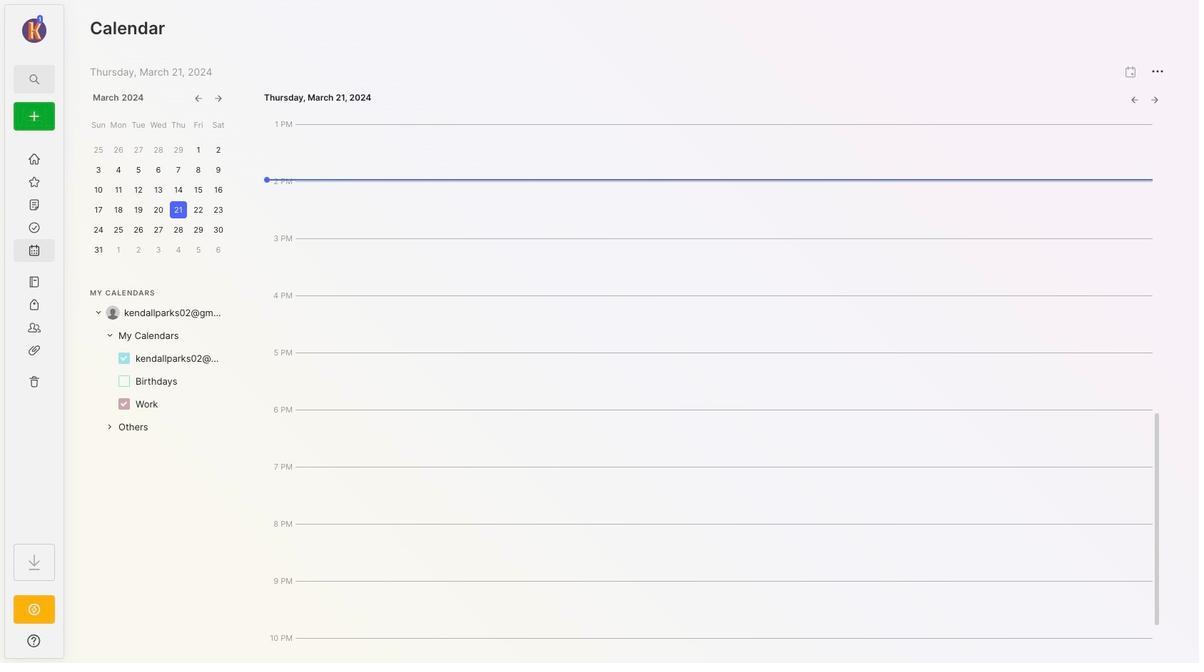 Task type: describe. For each thing, give the bounding box(es) containing it.
more actions image
[[1149, 63, 1167, 80]]

home image
[[27, 152, 41, 166]]

arrow image
[[106, 422, 114, 431]]

March field
[[90, 92, 119, 104]]

cell for fourth row from the top
[[136, 374, 183, 388]]

upgrade image
[[26, 601, 43, 618]]

More actions field
[[1144, 57, 1172, 86]]

click to expand image
[[62, 637, 73, 654]]

2 row from the top
[[90, 324, 227, 347]]

Account field
[[5, 14, 64, 45]]



Task type: locate. For each thing, give the bounding box(es) containing it.
Select421 checkbox
[[119, 353, 130, 364]]

tree
[[5, 139, 64, 531]]

1 row from the top
[[90, 301, 227, 324]]

Select425 checkbox
[[119, 398, 130, 410]]

cell
[[124, 305, 227, 320], [114, 328, 179, 343], [136, 351, 227, 365], [136, 374, 183, 388], [136, 397, 164, 411], [114, 420, 148, 434]]

row
[[90, 301, 227, 324], [90, 324, 227, 347], [90, 347, 227, 370], [90, 370, 227, 392], [90, 392, 227, 415], [90, 415, 227, 438]]

row group
[[90, 324, 227, 415]]

Select423 checkbox
[[119, 375, 130, 387]]

5 row from the top
[[90, 392, 227, 415]]

WHAT'S NEW field
[[5, 630, 64, 653]]

6 row from the top
[[90, 415, 227, 438]]

grid
[[90, 301, 227, 438]]

edit search image
[[26, 71, 43, 88]]

cell for 2nd row from the top
[[114, 328, 179, 343]]

1 vertical spatial arrow image
[[106, 331, 114, 340]]

cell for 3rd row from the top
[[136, 351, 227, 365]]

1 horizontal spatial arrow image
[[106, 331, 114, 340]]

arrow image
[[94, 308, 103, 317], [106, 331, 114, 340]]

main element
[[0, 0, 69, 663]]

cell for 1st row from the bottom
[[114, 420, 148, 434]]

0 horizontal spatial arrow image
[[94, 308, 103, 317]]

0 vertical spatial arrow image
[[94, 308, 103, 317]]

cell for 2nd row from the bottom
[[136, 397, 164, 411]]

tree inside main element
[[5, 139, 64, 531]]

4 row from the top
[[90, 370, 227, 392]]

2024 field
[[119, 92, 144, 104]]

3 row from the top
[[90, 347, 227, 370]]



Task type: vqa. For each thing, say whether or not it's contained in the screenshot.
third row from the bottom of the page
yes



